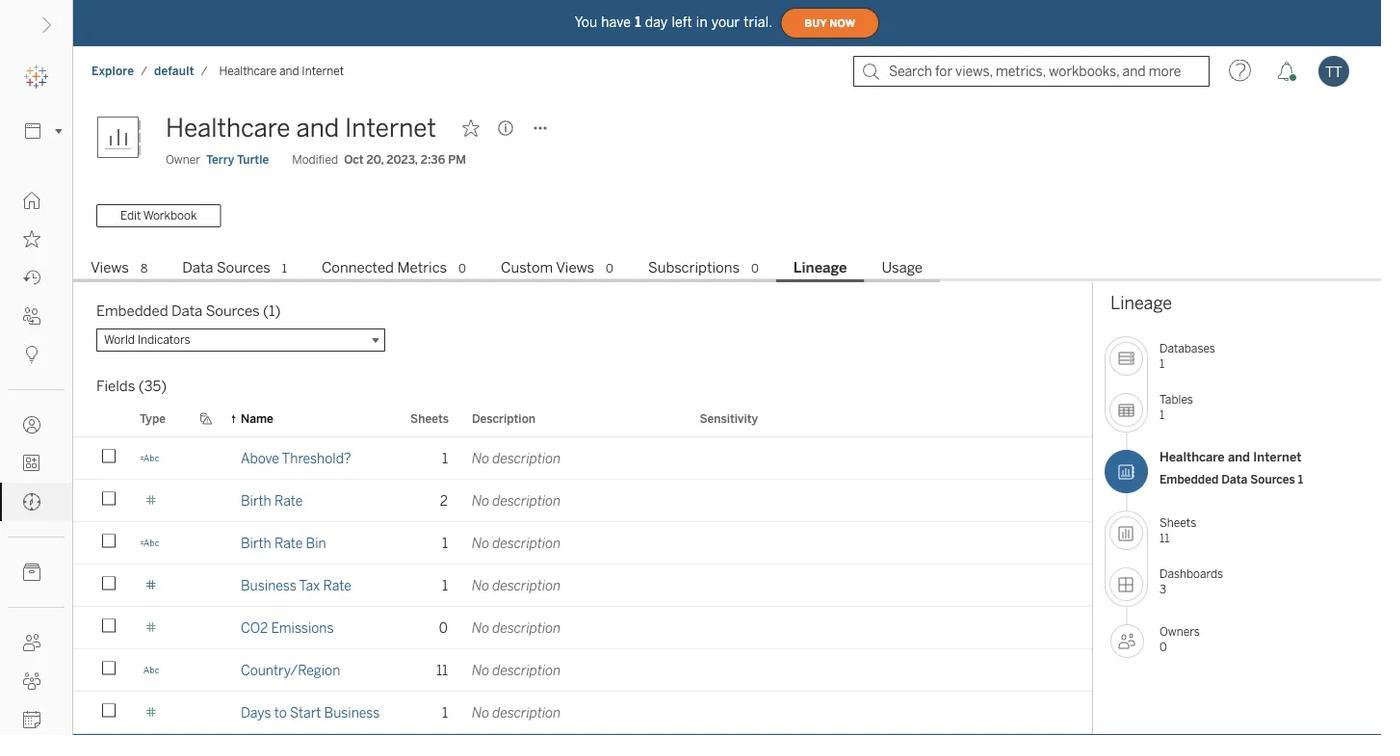 Task type: locate. For each thing, give the bounding box(es) containing it.
11
[[1160, 531, 1170, 545], [436, 662, 448, 678]]

healthcare and internet up the turtle
[[219, 64, 344, 78]]

1 vertical spatial birth
[[241, 535, 271, 551]]

description for country/region
[[493, 662, 561, 678]]

row containing above threshold?
[[73, 437, 1093, 482]]

lineage left the usage
[[794, 259, 847, 276]]

data inside healthcare and internet embedded data sources 1
[[1222, 472, 1248, 486]]

0 vertical spatial birth
[[241, 493, 271, 509]]

/
[[141, 64, 147, 78], [201, 64, 208, 78]]

5 row from the top
[[73, 607, 1093, 651]]

dashboards
[[1160, 567, 1224, 581]]

no description
[[472, 450, 561, 466], [472, 493, 561, 509], [472, 535, 561, 551], [472, 578, 561, 593], [472, 620, 561, 636], [472, 662, 561, 678], [472, 705, 561, 721]]

and inside healthcare and internet embedded data sources 1
[[1228, 449, 1251, 465]]

modified oct 20, 2023, 2:36 pm
[[292, 153, 466, 167]]

row group
[[73, 437, 1093, 735]]

0 vertical spatial sheets
[[410, 411, 449, 425]]

0 inside row
[[439, 620, 448, 636]]

(1)
[[263, 302, 281, 320]]

indicators
[[137, 333, 190, 347]]

modified
[[292, 153, 338, 167]]

row
[[73, 437, 1093, 482], [73, 480, 1093, 524], [73, 522, 1093, 566], [73, 565, 1093, 609], [73, 607, 1093, 651], [73, 649, 1093, 694], [73, 692, 1093, 735], [73, 734, 1093, 735]]

1 vertical spatial continuous number field image
[[140, 619, 163, 636]]

country/region link
[[241, 649, 340, 691]]

2 description from the top
[[493, 493, 561, 509]]

3 no from the top
[[472, 535, 490, 551]]

6 no description from the top
[[472, 662, 561, 678]]

8 row from the top
[[73, 734, 1093, 735]]

0 vertical spatial rate
[[274, 493, 303, 509]]

business tax rate link
[[241, 565, 352, 606]]

healthcare right default link
[[219, 64, 277, 78]]

1 row from the top
[[73, 437, 1093, 482]]

above threshold? link
[[241, 437, 351, 479]]

2 row from the top
[[73, 480, 1093, 524]]

2 vertical spatial internet
[[1254, 449, 1302, 465]]

7 description from the top
[[493, 705, 561, 721]]

description for birth rate
[[493, 493, 561, 509]]

1 horizontal spatial 11
[[1160, 531, 1170, 545]]

healthcare and internet element
[[213, 64, 350, 78]]

description
[[493, 450, 561, 466], [493, 493, 561, 509], [493, 535, 561, 551], [493, 578, 561, 593], [493, 620, 561, 636], [493, 662, 561, 678], [493, 705, 561, 721]]

2 vertical spatial sources
[[1251, 472, 1295, 486]]

3 row from the top
[[73, 522, 1093, 566]]

4 row from the top
[[73, 565, 1093, 609]]

1 vertical spatial sheets
[[1160, 516, 1197, 530]]

sources
[[217, 259, 271, 276], [206, 302, 260, 320], [1251, 472, 1295, 486]]

/ left default link
[[141, 64, 147, 78]]

1 horizontal spatial views
[[556, 259, 595, 276]]

7 no from the top
[[472, 705, 490, 721]]

sheets
[[410, 411, 449, 425], [1160, 516, 1197, 530]]

fields
[[96, 378, 135, 395]]

0 horizontal spatial views
[[91, 259, 129, 276]]

row containing birth rate
[[73, 480, 1093, 524]]

2 vertical spatial and
[[1228, 449, 1251, 465]]

no for co2 emissions
[[472, 620, 490, 636]]

row containing co2 emissions
[[73, 607, 1093, 651]]

views
[[91, 259, 129, 276], [556, 259, 595, 276]]

1 vertical spatial healthcare and internet
[[166, 113, 436, 143]]

embedded up sheets 11
[[1160, 472, 1219, 486]]

description
[[472, 411, 536, 425]]

rate up birth rate bin link
[[274, 493, 303, 509]]

rate right tax
[[323, 578, 352, 593]]

0 horizontal spatial sheets
[[410, 411, 449, 425]]

0 horizontal spatial lineage
[[794, 259, 847, 276]]

description for co2 emissions
[[493, 620, 561, 636]]

healthcare up terry
[[166, 113, 291, 143]]

no description for birth rate bin
[[472, 535, 561, 551]]

embedded
[[96, 302, 168, 320], [1160, 472, 1219, 486]]

0 vertical spatial continuous number field image
[[140, 492, 163, 509]]

0
[[459, 262, 466, 275], [606, 262, 614, 275], [751, 262, 759, 275], [439, 620, 448, 636], [1160, 640, 1167, 654]]

rate left bin
[[274, 535, 303, 551]]

6 no from the top
[[472, 662, 490, 678]]

0 vertical spatial lineage
[[794, 259, 847, 276]]

continuous number field image
[[140, 704, 163, 721]]

owners image
[[1111, 624, 1145, 658]]

0 for connected metrics
[[459, 262, 466, 275]]

1 vertical spatial lineage
[[1111, 293, 1173, 314]]

start
[[290, 705, 321, 721]]

birth down birth rate
[[241, 535, 271, 551]]

sub-spaces tab list
[[73, 257, 1382, 282]]

0 vertical spatial sources
[[217, 259, 271, 276]]

workbook image
[[96, 109, 154, 167]]

no for above threshold?
[[472, 450, 490, 466]]

5 no from the top
[[472, 620, 490, 636]]

4 no from the top
[[472, 578, 490, 593]]

views right custom
[[556, 259, 595, 276]]

0 vertical spatial data
[[182, 259, 213, 276]]

2023,
[[387, 153, 418, 167]]

business left tax
[[241, 578, 297, 593]]

discrete number field image
[[140, 577, 163, 593]]

1 vertical spatial business
[[324, 705, 380, 721]]

and
[[279, 64, 299, 78], [296, 113, 339, 143], [1228, 449, 1251, 465]]

edit
[[120, 209, 141, 223]]

rate for birth rate
[[274, 493, 303, 509]]

grid
[[73, 401, 1093, 735]]

no for days to start business
[[472, 705, 490, 721]]

default
[[154, 64, 194, 78]]

row group containing above threshold?
[[73, 437, 1093, 735]]

1 vertical spatial rate
[[274, 535, 303, 551]]

1 horizontal spatial /
[[201, 64, 208, 78]]

discrete text calculated field image up discrete number field image
[[140, 535, 163, 551]]

1 vertical spatial data
[[171, 302, 203, 320]]

healthcare and internet inside main content
[[166, 113, 436, 143]]

3 no description from the top
[[472, 535, 561, 551]]

sheets for sheets
[[410, 411, 449, 425]]

connected metrics
[[322, 259, 447, 276]]

1 continuous number field image from the top
[[140, 492, 163, 509]]

embedded data sources (1)
[[96, 302, 281, 320]]

no for country/region
[[472, 662, 490, 678]]

healthcare down tables
[[1160, 449, 1225, 465]]

1 vertical spatial embedded
[[1160, 472, 1219, 486]]

trial.
[[744, 14, 773, 30]]

owner terry turtle
[[166, 153, 269, 167]]

continuous number field image down type
[[140, 492, 163, 509]]

sources inside healthcare and internet embedded data sources 1
[[1251, 472, 1295, 486]]

1 no description from the top
[[472, 450, 561, 466]]

2 horizontal spatial internet
[[1254, 449, 1302, 465]]

1 vertical spatial discrete text calculated field image
[[140, 535, 163, 551]]

business right start
[[324, 705, 380, 721]]

business
[[241, 578, 297, 593], [324, 705, 380, 721]]

healthcare inside healthcare and internet embedded data sources 1
[[1160, 449, 1225, 465]]

2 birth from the top
[[241, 535, 271, 551]]

healthcare and internet up the modified at the left of page
[[166, 113, 436, 143]]

world indicators button
[[96, 328, 385, 352]]

2 continuous number field image from the top
[[140, 619, 163, 636]]

views left 8 in the top left of the page
[[91, 259, 129, 276]]

11 inside sheets 11
[[1160, 531, 1170, 545]]

discrete text field image
[[140, 662, 163, 678]]

threshold?
[[282, 450, 351, 466]]

dashboards image
[[1110, 567, 1144, 601]]

1 vertical spatial internet
[[345, 113, 436, 143]]

tables
[[1160, 392, 1194, 406]]

0 vertical spatial business
[[241, 578, 297, 593]]

0 horizontal spatial business
[[241, 578, 297, 593]]

1 description from the top
[[493, 450, 561, 466]]

/ right default
[[201, 64, 208, 78]]

8
[[141, 262, 148, 275]]

workbook
[[143, 209, 197, 223]]

1 vertical spatial 11
[[436, 662, 448, 678]]

birth
[[241, 493, 271, 509], [241, 535, 271, 551]]

owners 0
[[1160, 625, 1200, 654]]

6 description from the top
[[493, 662, 561, 678]]

no for birth rate
[[472, 493, 490, 509]]

edit workbook
[[120, 209, 197, 223]]

internet
[[302, 64, 344, 78], [345, 113, 436, 143], [1254, 449, 1302, 465]]

no
[[472, 450, 490, 466], [472, 493, 490, 509], [472, 535, 490, 551], [472, 578, 490, 593], [472, 620, 490, 636], [472, 662, 490, 678], [472, 705, 490, 721]]

5 description from the top
[[493, 620, 561, 636]]

healthcare and internet
[[219, 64, 344, 78], [166, 113, 436, 143]]

country/region
[[241, 662, 340, 678]]

birth down "above"
[[241, 493, 271, 509]]

0 horizontal spatial /
[[141, 64, 147, 78]]

discrete text calculated field image
[[140, 450, 163, 466], [140, 535, 163, 551]]

2:36
[[421, 153, 445, 167]]

no description for co2 emissions
[[472, 620, 561, 636]]

healthcare
[[219, 64, 277, 78], [166, 113, 291, 143], [1160, 449, 1225, 465]]

0 vertical spatial internet
[[302, 64, 344, 78]]

0 horizontal spatial embedded
[[96, 302, 168, 320]]

discrete text calculated field image down type
[[140, 450, 163, 466]]

description for days to start business
[[493, 705, 561, 721]]

now
[[830, 17, 856, 29]]

1 horizontal spatial embedded
[[1160, 472, 1219, 486]]

row containing birth rate bin
[[73, 522, 1093, 566]]

20,
[[367, 153, 384, 167]]

row containing business tax rate
[[73, 565, 1093, 609]]

embedded data sources image
[[1105, 450, 1148, 493]]

4 no description from the top
[[472, 578, 561, 593]]

6 row from the top
[[73, 649, 1093, 694]]

row containing days to start business
[[73, 692, 1093, 735]]

0 vertical spatial 11
[[1160, 531, 1170, 545]]

5 no description from the top
[[472, 620, 561, 636]]

sheets left description
[[410, 411, 449, 425]]

0 vertical spatial discrete text calculated field image
[[140, 450, 163, 466]]

data
[[182, 259, 213, 276], [171, 302, 203, 320], [1222, 472, 1248, 486]]

continuous number field image
[[140, 492, 163, 509], [140, 619, 163, 636]]

sheets right sheets icon
[[1160, 516, 1197, 530]]

1 horizontal spatial sheets
[[1160, 516, 1197, 530]]

1 discrete text calculated field image from the top
[[140, 450, 163, 466]]

you have 1 day left in your trial.
[[575, 14, 773, 30]]

2 discrete text calculated field image from the top
[[140, 535, 163, 551]]

2 vertical spatial rate
[[323, 578, 352, 593]]

7 no description from the top
[[472, 705, 561, 721]]

3 description from the top
[[493, 535, 561, 551]]

7 row from the top
[[73, 692, 1093, 735]]

1 / from the left
[[141, 64, 147, 78]]

1
[[635, 14, 641, 30], [282, 262, 287, 275], [1160, 356, 1165, 370], [1160, 407, 1165, 421], [442, 450, 448, 466], [1298, 472, 1304, 486], [442, 535, 448, 551], [442, 578, 448, 593], [442, 705, 448, 721]]

grid containing above threshold?
[[73, 401, 1093, 735]]

2 no description from the top
[[472, 493, 561, 509]]

rate
[[274, 493, 303, 509], [274, 535, 303, 551], [323, 578, 352, 593]]

lineage up databases icon
[[1111, 293, 1173, 314]]

embedded up world
[[96, 302, 168, 320]]

your
[[712, 14, 740, 30]]

world indicators
[[104, 333, 190, 347]]

metrics
[[397, 259, 447, 276]]

4 description from the top
[[493, 578, 561, 593]]

2 vertical spatial healthcare
[[1160, 449, 1225, 465]]

continuous number field image down discrete number field image
[[140, 619, 163, 636]]

1 no from the top
[[472, 450, 490, 466]]

no description for above threshold?
[[472, 450, 561, 466]]

connected
[[322, 259, 394, 276]]

2 vertical spatial data
[[1222, 472, 1248, 486]]

lineage
[[794, 259, 847, 276], [1111, 293, 1173, 314]]

1 birth from the top
[[241, 493, 271, 509]]

continuous number field image for co2 emissions
[[140, 619, 163, 636]]

main navigation. press the up and down arrow keys to access links. element
[[0, 181, 72, 735]]

2 no from the top
[[472, 493, 490, 509]]

sources inside 'sub-spaces' tab list
[[217, 259, 271, 276]]

sheets image
[[1110, 516, 1144, 550]]

to
[[274, 705, 287, 721]]



Task type: vqa. For each thing, say whether or not it's contained in the screenshot.
'Projects'
no



Task type: describe. For each thing, give the bounding box(es) containing it.
1 horizontal spatial lineage
[[1111, 293, 1173, 314]]

continuous number field image for birth rate
[[140, 492, 163, 509]]

3
[[1160, 582, 1167, 596]]

2
[[440, 493, 448, 509]]

no description for country/region
[[472, 662, 561, 678]]

1 vertical spatial healthcare
[[166, 113, 291, 143]]

subscriptions
[[648, 259, 740, 276]]

terry turtle link
[[206, 151, 269, 169]]

day
[[645, 14, 668, 30]]

1 vertical spatial sources
[[206, 302, 260, 320]]

have
[[601, 14, 631, 30]]

owners
[[1160, 625, 1200, 639]]

turtle
[[237, 153, 269, 167]]

no for birth rate bin
[[472, 535, 490, 551]]

owner
[[166, 153, 200, 167]]

0 vertical spatial healthcare
[[219, 64, 277, 78]]

buy
[[805, 17, 827, 29]]

days to start business
[[241, 705, 380, 721]]

lineage inside 'sub-spaces' tab list
[[794, 259, 847, 276]]

description for above threshold?
[[493, 450, 561, 466]]

0 vertical spatial and
[[279, 64, 299, 78]]

sheets for sheets 11
[[1160, 516, 1197, 530]]

0 horizontal spatial internet
[[302, 64, 344, 78]]

explore
[[92, 64, 134, 78]]

0 inside owners 0
[[1160, 640, 1167, 654]]

co2
[[241, 620, 268, 636]]

databases 1 tables 1
[[1160, 341, 1216, 421]]

bin
[[306, 535, 326, 551]]

birth rate bin link
[[241, 522, 326, 564]]

2 / from the left
[[201, 64, 208, 78]]

1 inside 'sub-spaces' tab list
[[282, 262, 287, 275]]

healthcare and internet embedded data sources 1
[[1160, 449, 1304, 486]]

embedded inside healthcare and internet embedded data sources 1
[[1160, 472, 1219, 486]]

tables image
[[1110, 393, 1144, 427]]

birth rate bin
[[241, 535, 326, 551]]

in
[[696, 14, 708, 30]]

internet inside healthcare and internet embedded data sources 1
[[1254, 449, 1302, 465]]

birth for birth rate
[[241, 493, 271, 509]]

days
[[241, 705, 271, 721]]

birth rate link
[[241, 480, 303, 521]]

world
[[104, 333, 135, 347]]

default link
[[153, 63, 195, 79]]

1 horizontal spatial business
[[324, 705, 380, 721]]

above
[[241, 450, 279, 466]]

navigation panel element
[[0, 58, 72, 735]]

2 views from the left
[[556, 259, 595, 276]]

above threshold?
[[241, 450, 351, 466]]

no description for birth rate
[[472, 493, 561, 509]]

edit workbook button
[[96, 204, 221, 227]]

no for business tax rate
[[472, 578, 490, 593]]

emissions
[[271, 620, 334, 636]]

grid inside the healthcare and internet main content
[[73, 401, 1093, 735]]

discrete text calculated field image for birth rate bin
[[140, 535, 163, 551]]

no description for days to start business
[[472, 705, 561, 721]]

co2 emissions
[[241, 620, 334, 636]]

1 horizontal spatial internet
[[345, 113, 436, 143]]

buy now button
[[781, 8, 880, 39]]

description for birth rate bin
[[493, 535, 561, 551]]

you
[[575, 14, 598, 30]]

co2 emissions link
[[241, 607, 334, 648]]

left
[[672, 14, 693, 30]]

birth for birth rate bin
[[241, 535, 271, 551]]

0 for custom views
[[606, 262, 614, 275]]

type
[[140, 411, 166, 425]]

0 for subscriptions
[[751, 262, 759, 275]]

(35)
[[138, 378, 167, 395]]

data sources
[[182, 259, 271, 276]]

custom
[[501, 259, 553, 276]]

healthcare and internet main content
[[73, 96, 1382, 735]]

no description for business tax rate
[[472, 578, 561, 593]]

rate for birth rate bin
[[274, 535, 303, 551]]

data inside 'sub-spaces' tab list
[[182, 259, 213, 276]]

row containing country/region
[[73, 649, 1093, 694]]

Search for views, metrics, workbooks, and more text field
[[854, 56, 1210, 87]]

sheets 11
[[1160, 516, 1197, 545]]

0 vertical spatial embedded
[[96, 302, 168, 320]]

explore / default /
[[92, 64, 208, 78]]

1 inside healthcare and internet embedded data sources 1
[[1298, 472, 1304, 486]]

explore link
[[91, 63, 135, 79]]

oct
[[344, 153, 364, 167]]

1 views from the left
[[91, 259, 129, 276]]

1 vertical spatial and
[[296, 113, 339, 143]]

sensitivity
[[700, 411, 758, 425]]

dashboards 3
[[1160, 567, 1224, 596]]

days to start business link
[[241, 692, 380, 733]]

0 horizontal spatial 11
[[436, 662, 448, 678]]

0 vertical spatial healthcare and internet
[[219, 64, 344, 78]]

usage
[[882, 259, 923, 276]]

custom views
[[501, 259, 595, 276]]

description for business tax rate
[[493, 578, 561, 593]]

databases image
[[1110, 342, 1144, 376]]

discrete text calculated field image for above threshold?
[[140, 450, 163, 466]]

databases
[[1160, 341, 1216, 355]]

name
[[241, 411, 273, 425]]

buy now
[[805, 17, 856, 29]]

row group inside the healthcare and internet main content
[[73, 437, 1093, 735]]

business tax rate
[[241, 578, 352, 593]]

birth rate
[[241, 493, 303, 509]]

tax
[[299, 578, 320, 593]]

fields (35)
[[96, 378, 167, 395]]

pm
[[448, 153, 466, 167]]

terry
[[206, 153, 235, 167]]



